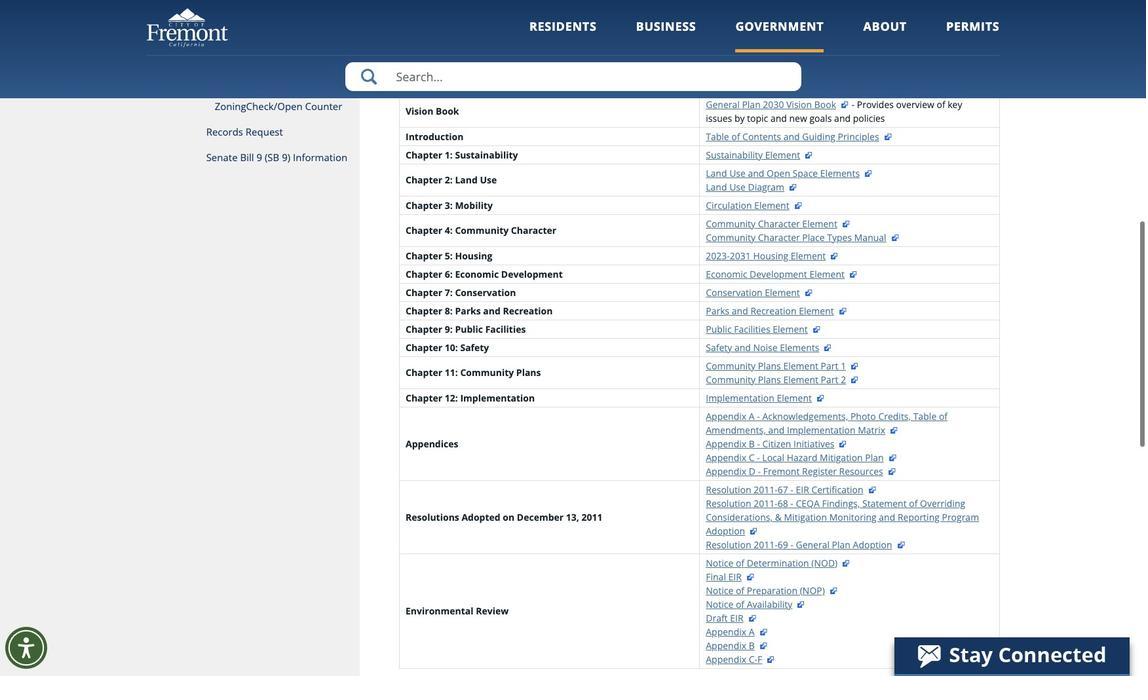 Task type: describe. For each thing, give the bounding box(es) containing it.
10:
[[445, 341, 458, 354]]

chapter 5: housing
[[406, 250, 492, 262]]

0 horizontal spatial adoption
[[706, 525, 745, 537]]

notice of determination (nod) final eir notice of preparation (nop) notice of availability draft eir appendix a appendix b appendix c-f
[[706, 557, 838, 666]]

policies
[[853, 112, 885, 124]]

0 vertical spatial table
[[706, 130, 729, 143]]

records
[[206, 125, 243, 138]]

(nod)
[[812, 557, 838, 569]]

initiatives
[[794, 438, 835, 450]]

chapter 3: mobility
[[406, 199, 493, 212]]

chapter for chapter 10: safety
[[406, 341, 443, 354]]

and left noise
[[735, 341, 751, 354]]

and right goals
[[834, 112, 851, 124]]

4:
[[445, 224, 453, 237]]

1 horizontal spatial vision
[[787, 98, 812, 111]]

records request link
[[146, 119, 360, 145]]

1 2011- from the top
[[754, 484, 778, 496]]

matrix
[[858, 424, 886, 436]]

plan up please note that the files below contain pictures, maps, and graphics. file sizes may be up to 10mb.
[[628, 18, 649, 33]]

mobility
[[455, 199, 493, 212]]

and inside appendix a - acknowledgements, photo credits, table of amendments, and implementation matrix appendix b - citizen initiatives appendix c - local hazard mitigation plan appendix d - fremont register resources
[[768, 424, 785, 436]]

9
[[257, 151, 262, 164]]

community down the safety and noise elements
[[706, 360, 756, 372]]

(sb
[[265, 151, 279, 164]]

plans up chapter 12: implementation
[[516, 367, 541, 379]]

of up draft eir link at the bottom
[[736, 598, 745, 611]]

records request
[[206, 125, 283, 138]]

8:
[[445, 305, 453, 317]]

adopted
[[524, 18, 565, 33]]

environmental review
[[406, 605, 509, 618]]

local
[[763, 451, 785, 464]]

f
[[758, 653, 762, 666]]

community character element link
[[706, 217, 851, 230]]

12:
[[445, 392, 458, 404]]

use up circulation
[[730, 181, 746, 193]]

permits link
[[946, 18, 1000, 52]]

7 appendix from the top
[[706, 653, 747, 666]]

chapter for chapter 8: parks and recreation
[[406, 305, 443, 317]]

1 part from the top
[[821, 360, 839, 372]]

review
[[476, 605, 509, 618]]

mitigation inside resolution 2011-67 - eir certification resolution 2011-68 - ceqa findings, statement of overriding considerations, & mitigation monitoring and reporting program adoption resolution 2011-69 - general plan adoption
[[784, 511, 827, 524]]

2031
[[730, 250, 751, 262]]

community up implementation element
[[706, 373, 756, 386]]

2 conservation from the left
[[706, 286, 763, 299]]

general inside resolution 2011-67 - eir certification resolution 2011-68 - ceqa findings, statement of overriding considerations, & mitigation monitoring and reporting program adoption resolution 2011-69 - general plan adoption
[[796, 539, 830, 551]]

community down circulation
[[706, 217, 756, 230]]

final eir link
[[706, 571, 755, 583]]

land use diagram link
[[706, 181, 798, 193]]

file
[[739, 44, 756, 59]]

1:
[[445, 149, 453, 161]]

counter
[[305, 100, 342, 113]]

about
[[864, 18, 907, 34]]

housing for 5:
[[455, 250, 492, 262]]

new
[[790, 112, 807, 124]]

chapter 12: implementation
[[406, 392, 535, 404]]

2 public from the left
[[706, 323, 732, 335]]

community down mobility
[[455, 224, 509, 237]]

of inside resolution 2011-67 - eir certification resolution 2011-68 - ceqa findings, statement of overriding considerations, & mitigation monitoring and reporting program adoption resolution 2011-69 - general plan adoption
[[909, 497, 918, 510]]

of down by
[[732, 130, 740, 143]]

citizen
[[763, 438, 791, 450]]

general plan 2030 vision book link
[[706, 98, 849, 111]]

safety and noise elements link
[[706, 341, 833, 354]]

plans down safety and noise elements link
[[758, 360, 781, 372]]

and down conservation element
[[732, 305, 748, 317]]

- right c
[[757, 451, 760, 464]]

use up mobility
[[480, 174, 497, 186]]

1 vertical spatial december
[[517, 511, 564, 524]]

elements inside land use and open space elements land use diagram
[[821, 167, 860, 179]]

amendments,
[[706, 424, 766, 436]]

element inside community character element community character place types manual
[[803, 217, 838, 230]]

noise
[[753, 341, 778, 354]]

of inside appendix a - acknowledgements, photo credits, table of amendments, and implementation matrix appendix b - citizen initiatives appendix c - local hazard mitigation plan appendix d - fremont register resources
[[939, 410, 948, 423]]

housing for 2031
[[753, 250, 789, 262]]

5:
[[445, 250, 453, 262]]

notice of determination (nod) link
[[706, 557, 851, 569]]

0 vertical spatial contents
[[713, 75, 778, 90]]

(nop)
[[800, 584, 825, 597]]

zoningcheck/open counter link
[[146, 94, 360, 119]]

1 horizontal spatial adoption
[[853, 539, 892, 551]]

6:
[[445, 268, 453, 280]]

1 notice from the top
[[706, 557, 734, 569]]

the fremont city council adopted the general plan update on december 13, 2011.
[[399, 18, 804, 33]]

public facilities element
[[706, 323, 808, 335]]

&
[[775, 511, 782, 524]]

1 economic from the left
[[455, 268, 499, 280]]

business link
[[636, 18, 696, 52]]

chapter for chapter 2: land use
[[406, 174, 443, 186]]

1
[[841, 360, 846, 372]]

hazard
[[787, 451, 818, 464]]

3 2011- from the top
[[754, 539, 778, 551]]

circulation
[[706, 199, 752, 212]]

economic development element
[[706, 268, 845, 280]]

land use and open space elements land use diagram
[[706, 167, 860, 193]]

- right 67
[[791, 484, 794, 496]]

sustainability element link
[[706, 149, 814, 161]]

and up chapter 9: public facilities
[[483, 305, 501, 317]]

of up final eir link
[[736, 557, 745, 569]]

circulation element
[[706, 199, 790, 212]]

1 vertical spatial the
[[481, 44, 497, 59]]

stay connected image
[[895, 638, 1129, 674]]

overriding
[[920, 497, 966, 510]]

please
[[399, 44, 431, 59]]

1 horizontal spatial the
[[568, 18, 584, 33]]

table of contents and guiding principles
[[706, 130, 879, 143]]

community up 2031 at the top of page
[[706, 231, 756, 244]]

chapter for chapter 9: public facilities
[[406, 323, 443, 335]]

may
[[784, 44, 805, 59]]

9)
[[282, 151, 290, 164]]

- provides overview of key issues by topic and new goals and policies
[[706, 98, 963, 124]]

1 horizontal spatial 13,
[[760, 18, 774, 33]]

2011
[[582, 511, 603, 524]]

- down implementation element
[[757, 410, 760, 423]]

appendix b link
[[706, 640, 768, 652]]

3 notice from the top
[[706, 598, 734, 611]]

1 horizontal spatial implementation
[[706, 392, 775, 404]]

adopted
[[462, 511, 501, 524]]

9:
[[445, 323, 453, 335]]

community plans element part 1 community plans element part 2
[[706, 360, 846, 386]]

2 parks from the left
[[706, 305, 730, 317]]

chapter 4:             community character
[[406, 224, 557, 237]]

conservation element link
[[706, 286, 813, 299]]

mitigation inside appendix a - acknowledgements, photo credits, table of amendments, and implementation matrix appendix b - citizen initiatives appendix c - local hazard mitigation plan appendix d - fremont register resources
[[820, 451, 863, 464]]

implementation element link
[[706, 392, 825, 404]]

and right the maps,
[[671, 44, 689, 59]]

2 part from the top
[[821, 373, 839, 386]]

chapter for chapter 12: implementation
[[406, 392, 443, 404]]

up
[[823, 44, 836, 59]]

community character place types manual link
[[706, 231, 900, 244]]

Search text field
[[345, 62, 801, 91]]

community up chapter 12: implementation
[[460, 367, 514, 379]]

resolution 2011-67 - eir certification link
[[706, 484, 877, 496]]

chapter for chapter 4:             community character
[[406, 224, 443, 237]]

- left citizen
[[757, 438, 760, 450]]

2011.
[[777, 18, 804, 33]]

chapter 7: conservation
[[406, 286, 516, 299]]

council
[[485, 18, 522, 33]]

resources
[[839, 465, 883, 478]]

0 vertical spatial december
[[706, 18, 757, 33]]

0 vertical spatial fremont
[[420, 18, 462, 33]]

appendix a - acknowledgements, photo credits, table of amendments, and implementation matrix appendix b - citizen initiatives appendix c - local hazard mitigation plan appendix d - fremont register resources
[[706, 410, 948, 478]]

conservation element
[[706, 286, 800, 299]]

use up land use diagram 'link'
[[730, 167, 746, 179]]

residents
[[530, 18, 597, 34]]

the
[[399, 18, 417, 33]]

maps,
[[638, 44, 668, 59]]

eir inside resolution 2011-67 - eir certification resolution 2011-68 - ceqa findings, statement of overriding considerations, & mitigation monitoring and reporting program adoption resolution 2011-69 - general plan adoption
[[796, 484, 809, 496]]

draft eir link
[[706, 612, 757, 624]]

7:
[[445, 286, 453, 299]]

- inside - provides overview of key issues by topic and new goals and policies
[[852, 98, 855, 111]]

2 vertical spatial eir
[[730, 612, 744, 624]]

2 safety from the left
[[706, 341, 732, 354]]

- right "d"
[[758, 465, 761, 478]]

about link
[[864, 18, 907, 52]]



Task type: locate. For each thing, give the bounding box(es) containing it.
facilities down chapter 8: parks and recreation
[[485, 323, 526, 335]]

0 horizontal spatial housing
[[455, 250, 492, 262]]

2 recreation from the left
[[751, 305, 797, 317]]

development up chapter 8: parks and recreation
[[501, 268, 563, 280]]

2 vertical spatial resolution
[[706, 539, 751, 551]]

11 chapter from the top
[[406, 367, 443, 379]]

c
[[749, 451, 755, 464]]

1 horizontal spatial fremont
[[763, 465, 800, 478]]

sustainability element
[[706, 149, 800, 161]]

recreation down chapter 6:             economic development
[[503, 305, 553, 317]]

2011- up '&'
[[754, 497, 778, 510]]

table right credits,
[[914, 410, 937, 423]]

1 vertical spatial elements
[[780, 341, 820, 354]]

notice down the final
[[706, 584, 734, 597]]

plan inside resolution 2011-67 - eir certification resolution 2011-68 - ceqa findings, statement of overriding considerations, & mitigation monitoring and reporting program adoption resolution 2011-69 - general plan adoption
[[832, 539, 851, 551]]

13,
[[760, 18, 774, 33], [566, 511, 579, 524]]

3 resolution from the top
[[706, 539, 751, 551]]

public up the safety and noise elements
[[706, 323, 732, 335]]

appendix d - fremont register resources link
[[706, 465, 896, 478]]

place
[[803, 231, 825, 244]]

1 horizontal spatial conservation
[[706, 286, 763, 299]]

2 b from the top
[[749, 640, 755, 652]]

1 vertical spatial fremont
[[763, 465, 800, 478]]

appendix left "d"
[[706, 465, 747, 478]]

implementation
[[460, 392, 535, 404], [706, 392, 775, 404], [787, 424, 856, 436]]

december left 2011
[[517, 511, 564, 524]]

0 horizontal spatial economic
[[455, 268, 499, 280]]

0 horizontal spatial december
[[517, 511, 564, 524]]

chapter 1: sustainability
[[406, 149, 518, 161]]

0 horizontal spatial recreation
[[503, 305, 553, 317]]

8 chapter from the top
[[406, 305, 443, 317]]

safety down public facilities element
[[706, 341, 732, 354]]

fremont down local
[[763, 465, 800, 478]]

general up pictures,
[[587, 18, 625, 33]]

1 horizontal spatial public
[[706, 323, 732, 335]]

2030
[[763, 98, 784, 111]]

be
[[808, 44, 820, 59]]

1 vertical spatial 2011-
[[754, 497, 778, 510]]

1 vertical spatial part
[[821, 373, 839, 386]]

city
[[464, 18, 483, 33]]

guiding
[[802, 130, 836, 143]]

1 horizontal spatial december
[[706, 18, 757, 33]]

and up appendix b - citizen initiatives link
[[768, 424, 785, 436]]

chapter 2: land use
[[406, 174, 497, 186]]

2023-2031 housing element link
[[706, 250, 839, 262]]

1 vertical spatial contents
[[743, 130, 781, 143]]

of up reporting
[[909, 497, 918, 510]]

principles
[[838, 130, 879, 143]]

2 a from the top
[[749, 626, 755, 638]]

parks up chapter 9: public facilities
[[455, 305, 481, 317]]

1 horizontal spatial sustainability
[[706, 149, 763, 161]]

certification
[[812, 484, 864, 496]]

2 resolution from the top
[[706, 497, 751, 510]]

2 economic from the left
[[706, 268, 747, 280]]

chapter left 8:
[[406, 305, 443, 317]]

1 horizontal spatial housing
[[753, 250, 789, 262]]

mitigation down ceqa
[[784, 511, 827, 524]]

chapter left 11:
[[406, 367, 443, 379]]

residents link
[[530, 18, 597, 52]]

2 chapter from the top
[[406, 174, 443, 186]]

1 horizontal spatial general
[[706, 98, 740, 111]]

0 horizontal spatial the
[[481, 44, 497, 59]]

book up goals
[[815, 98, 836, 111]]

1 vertical spatial on
[[503, 511, 515, 524]]

of down final eir link
[[736, 584, 745, 597]]

0 horizontal spatial elements
[[780, 341, 820, 354]]

overview
[[896, 98, 935, 111]]

chapter for chapter 5: housing
[[406, 250, 443, 262]]

3 chapter from the top
[[406, 199, 443, 212]]

2 notice from the top
[[706, 584, 734, 597]]

and inside land use and open space elements land use diagram
[[748, 167, 765, 179]]

0 vertical spatial elements
[[821, 167, 860, 179]]

determination
[[747, 557, 809, 569]]

chapter left 10:
[[406, 341, 443, 354]]

1 a from the top
[[749, 410, 755, 423]]

0 vertical spatial adoption
[[706, 525, 745, 537]]

appendix a link
[[706, 626, 768, 638]]

community plans element part 1 link
[[706, 360, 859, 372]]

plan up (nod)
[[832, 539, 851, 551]]

appendix down appendix b link
[[706, 653, 747, 666]]

sustainability
[[455, 149, 518, 161], [706, 149, 763, 161]]

1 chapter from the top
[[406, 149, 443, 161]]

parks and recreation element link
[[706, 305, 847, 317]]

2 vertical spatial 2011-
[[754, 539, 778, 551]]

book up introduction
[[436, 105, 459, 117]]

1 vertical spatial resolution
[[706, 497, 751, 510]]

1 vertical spatial notice
[[706, 584, 734, 597]]

0 horizontal spatial general
[[587, 18, 625, 33]]

1 sustainability from the left
[[455, 149, 518, 161]]

appendix left c
[[706, 451, 747, 464]]

use
[[730, 167, 746, 179], [480, 174, 497, 186], [730, 181, 746, 193]]

bill
[[240, 151, 254, 164]]

of left key
[[937, 98, 946, 111]]

0 horizontal spatial table
[[706, 130, 729, 143]]

the left files
[[481, 44, 497, 59]]

1 horizontal spatial recreation
[[751, 305, 797, 317]]

plan up resources
[[865, 451, 884, 464]]

appendices
[[406, 438, 458, 450]]

implementation up 'amendments,'
[[706, 392, 775, 404]]

parks and recreation element
[[706, 305, 834, 317]]

community character element community character place types manual
[[706, 217, 887, 244]]

statement
[[863, 497, 907, 510]]

public
[[455, 323, 483, 335], [706, 323, 732, 335]]

chapter for chapter 1: sustainability
[[406, 149, 443, 161]]

1 resolution from the top
[[706, 484, 751, 496]]

diagram
[[748, 181, 785, 193]]

2023-2031 housing element
[[706, 250, 826, 262]]

and
[[671, 44, 689, 59], [771, 112, 787, 124], [834, 112, 851, 124], [784, 130, 800, 143], [748, 167, 765, 179], [483, 305, 501, 317], [732, 305, 748, 317], [735, 341, 751, 354], [768, 424, 785, 436], [879, 511, 896, 524]]

0 vertical spatial a
[[749, 410, 755, 423]]

title
[[412, 75, 445, 90]]

0 vertical spatial 13,
[[760, 18, 774, 33]]

graphics.
[[692, 44, 736, 59]]

1 parks from the left
[[455, 305, 481, 317]]

9 chapter from the top
[[406, 323, 443, 335]]

6 chapter from the top
[[406, 268, 443, 280]]

types
[[827, 231, 852, 244]]

chapter for chapter 6:             economic development
[[406, 268, 443, 280]]

1 vertical spatial a
[[749, 626, 755, 638]]

1 recreation from the left
[[503, 305, 553, 317]]

facilities
[[485, 323, 526, 335], [734, 323, 771, 335]]

0 horizontal spatial implementation
[[460, 392, 535, 404]]

chapter left 5:
[[406, 250, 443, 262]]

general
[[587, 18, 625, 33], [706, 98, 740, 111], [796, 539, 830, 551]]

implementation inside appendix a - acknowledgements, photo credits, table of amendments, and implementation matrix appendix b - citizen initiatives appendix c - local hazard mitigation plan appendix d - fremont register resources
[[787, 424, 856, 436]]

0 horizontal spatial safety
[[460, 341, 489, 354]]

1 housing from the left
[[455, 250, 492, 262]]

contents up the sustainability element link
[[743, 130, 781, 143]]

table
[[706, 130, 729, 143], [914, 410, 937, 423]]

note
[[433, 44, 456, 59]]

0 vertical spatial resolution
[[706, 484, 751, 496]]

1 development from the left
[[501, 268, 563, 280]]

economic up the chapter 7: conservation
[[455, 268, 499, 280]]

general plan 2030 vision book
[[706, 98, 836, 111]]

1 horizontal spatial on
[[691, 18, 703, 33]]

of inside - provides overview of key issues by topic and new goals and policies
[[937, 98, 946, 111]]

preparation
[[747, 584, 798, 597]]

0 horizontal spatial parks
[[455, 305, 481, 317]]

fremont inside appendix a - acknowledgements, photo credits, table of amendments, and implementation matrix appendix b - citizen initiatives appendix c - local hazard mitigation plan appendix d - fremont register resources
[[763, 465, 800, 478]]

to
[[839, 44, 849, 59]]

1 vertical spatial 13,
[[566, 511, 579, 524]]

land
[[706, 167, 727, 179], [455, 174, 478, 186], [706, 181, 727, 193]]

2 vertical spatial general
[[796, 539, 830, 551]]

general up (nod)
[[796, 539, 830, 551]]

1 public from the left
[[455, 323, 483, 335]]

chapter left the 6:
[[406, 268, 443, 280]]

housing up "economic development element"
[[753, 250, 789, 262]]

sustainability right 1:
[[455, 149, 518, 161]]

1 vertical spatial mitigation
[[784, 511, 827, 524]]

1 horizontal spatial facilities
[[734, 323, 771, 335]]

notice up draft
[[706, 598, 734, 611]]

0 horizontal spatial public
[[455, 323, 483, 335]]

by
[[735, 112, 745, 124]]

elements right space
[[821, 167, 860, 179]]

mitigation
[[820, 451, 863, 464], [784, 511, 827, 524]]

government
[[736, 18, 824, 34]]

0 vertical spatial part
[[821, 360, 839, 372]]

zoningcheck/open counter
[[215, 100, 342, 113]]

adoption down 'considerations,'
[[706, 525, 745, 537]]

sizes
[[758, 44, 782, 59]]

0 vertical spatial the
[[568, 18, 584, 33]]

notice up the final
[[706, 557, 734, 569]]

0 horizontal spatial facilities
[[485, 323, 526, 335]]

1 horizontal spatial table
[[914, 410, 937, 423]]

december
[[706, 18, 757, 33], [517, 511, 564, 524]]

4 chapter from the top
[[406, 224, 443, 237]]

1 conservation from the left
[[455, 286, 516, 299]]

chapter left 12:
[[406, 392, 443, 404]]

b up c
[[749, 438, 755, 450]]

and inside resolution 2011-67 - eir certification resolution 2011-68 - ceqa findings, statement of overriding considerations, & mitigation monitoring and reporting program adoption resolution 2011-69 - general plan adoption
[[879, 511, 896, 524]]

conservation
[[455, 286, 516, 299], [706, 286, 763, 299]]

mitigation up resources
[[820, 451, 863, 464]]

and down statement
[[879, 511, 896, 524]]

vision up introduction
[[406, 105, 434, 117]]

update
[[652, 18, 688, 33]]

plans up "implementation element" link
[[758, 373, 781, 386]]

part
[[821, 360, 839, 372], [821, 373, 839, 386]]

resolutions             adopted on december 13, 2011
[[406, 511, 603, 524]]

chapter for chapter 3: mobility
[[406, 199, 443, 212]]

photo
[[851, 410, 876, 423]]

0 horizontal spatial sustainability
[[455, 149, 518, 161]]

- right 68
[[791, 497, 794, 510]]

notice
[[706, 557, 734, 569], [706, 584, 734, 597], [706, 598, 734, 611]]

2 housing from the left
[[753, 250, 789, 262]]

0 vertical spatial on
[[691, 18, 703, 33]]

manual
[[855, 231, 887, 244]]

december up file
[[706, 18, 757, 33]]

5 appendix from the top
[[706, 626, 747, 638]]

chapter for chapter 7: conservation
[[406, 286, 443, 299]]

1 horizontal spatial economic
[[706, 268, 747, 280]]

chapter
[[406, 149, 443, 161], [406, 174, 443, 186], [406, 199, 443, 212], [406, 224, 443, 237], [406, 250, 443, 262], [406, 268, 443, 280], [406, 286, 443, 299], [406, 305, 443, 317], [406, 323, 443, 335], [406, 341, 443, 354], [406, 367, 443, 379], [406, 392, 443, 404]]

0 horizontal spatial on
[[503, 511, 515, 524]]

chapter 10: safety
[[406, 341, 489, 354]]

- up policies
[[852, 98, 855, 111]]

general up issues
[[706, 98, 740, 111]]

2 facilities from the left
[[734, 323, 771, 335]]

b inside notice of determination (nod) final eir notice of preparation (nop) notice of availability draft eir appendix a appendix b appendix c-f
[[749, 640, 755, 652]]

appendix down 'appendix a' link
[[706, 640, 747, 652]]

0 horizontal spatial conservation
[[455, 286, 516, 299]]

13, left 2011.
[[760, 18, 774, 33]]

0 vertical spatial b
[[749, 438, 755, 450]]

chapter left the 4:
[[406, 224, 443, 237]]

0 horizontal spatial 13,
[[566, 511, 579, 524]]

a inside appendix a - acknowledgements, photo credits, table of amendments, and implementation matrix appendix b - citizen initiatives appendix c - local hazard mitigation plan appendix d - fremont register resources
[[749, 410, 755, 423]]

sustainability up land use diagram 'link'
[[706, 149, 763, 161]]

chapter for chapter 11: community plans
[[406, 367, 443, 379]]

2 appendix from the top
[[706, 438, 747, 450]]

parks down conservation element
[[706, 305, 730, 317]]

chapter left 7:
[[406, 286, 443, 299]]

1 vertical spatial table
[[914, 410, 937, 423]]

68
[[778, 497, 788, 510]]

1 b from the top
[[749, 438, 755, 450]]

fremont
[[420, 18, 462, 33], [763, 465, 800, 478]]

0 vertical spatial mitigation
[[820, 451, 863, 464]]

plan up topic
[[742, 98, 761, 111]]

0 horizontal spatial development
[[501, 268, 563, 280]]

community plans element part 2 link
[[706, 373, 859, 386]]

1 horizontal spatial parks
[[706, 305, 730, 317]]

1 horizontal spatial elements
[[821, 167, 860, 179]]

findings,
[[822, 497, 860, 510]]

chapter left 2:
[[406, 174, 443, 186]]

chapter left 9:
[[406, 323, 443, 335]]

adoption
[[706, 525, 745, 537], [853, 539, 892, 551]]

senate bill 9 (sb 9) information
[[206, 151, 348, 164]]

appendix c - local hazard mitigation plan link
[[706, 451, 897, 464]]

0 horizontal spatial vision
[[406, 105, 434, 117]]

the
[[568, 18, 584, 33], [481, 44, 497, 59]]

2:
[[445, 174, 453, 186]]

credits,
[[879, 410, 911, 423]]

0 horizontal spatial book
[[436, 105, 459, 117]]

table inside appendix a - acknowledgements, photo credits, table of amendments, and implementation matrix appendix b - citizen initiatives appendix c - local hazard mitigation plan appendix d - fremont register resources
[[914, 410, 937, 423]]

0 vertical spatial general
[[587, 18, 625, 33]]

2011- up 'determination'
[[754, 539, 778, 551]]

environmental
[[406, 605, 474, 618]]

conservation down 2031 at the top of page
[[706, 286, 763, 299]]

1 horizontal spatial development
[[750, 268, 807, 280]]

ceqa
[[796, 497, 820, 510]]

eir right the final
[[729, 571, 742, 583]]

- right 69
[[791, 539, 794, 551]]

availability
[[747, 598, 793, 611]]

12 chapter from the top
[[406, 392, 443, 404]]

a down implementation element
[[749, 410, 755, 423]]

appendix up 'amendments,'
[[706, 410, 747, 423]]

2 horizontal spatial implementation
[[787, 424, 856, 436]]

2 sustainability from the left
[[706, 149, 763, 161]]

table down issues
[[706, 130, 729, 143]]

1 safety from the left
[[460, 341, 489, 354]]

2011- up 68
[[754, 484, 778, 496]]

2 horizontal spatial general
[[796, 539, 830, 551]]

and down general plan 2030 vision book link in the top right of the page
[[771, 112, 787, 124]]

recreation up public facilities element 'link' at the right of page
[[751, 305, 797, 317]]

2 vertical spatial notice
[[706, 598, 734, 611]]

implementation up initiatives
[[787, 424, 856, 436]]

10 chapter from the top
[[406, 341, 443, 354]]

part left 1
[[821, 360, 839, 372]]

1 vertical spatial adoption
[[853, 539, 892, 551]]

1 vertical spatial general
[[706, 98, 740, 111]]

a inside notice of determination (nod) final eir notice of preparation (nop) notice of availability draft eir appendix a appendix b appendix c-f
[[749, 626, 755, 638]]

adoption down monitoring
[[853, 539, 892, 551]]

0 vertical spatial eir
[[796, 484, 809, 496]]

notice of preparation (nop) link
[[706, 584, 838, 597]]

7 chapter from the top
[[406, 286, 443, 299]]

appendix down draft eir link at the bottom
[[706, 626, 747, 638]]

2
[[841, 373, 846, 386]]

fremont up note
[[420, 18, 462, 33]]

1 facilities from the left
[[485, 323, 526, 335]]

c-
[[749, 653, 758, 666]]

1 vertical spatial eir
[[729, 571, 742, 583]]

1 appendix from the top
[[706, 410, 747, 423]]

eir up 'appendix a' link
[[730, 612, 744, 624]]

1 horizontal spatial book
[[815, 98, 836, 111]]

on right update
[[691, 18, 703, 33]]

0 vertical spatial 2011-
[[754, 484, 778, 496]]

1 horizontal spatial safety
[[706, 341, 732, 354]]

senate bill 9 (sb 9) information link
[[146, 145, 360, 170]]

5 chapter from the top
[[406, 250, 443, 262]]

eir up ceqa
[[796, 484, 809, 496]]

13, left 2011
[[566, 511, 579, 524]]

community
[[706, 217, 756, 230], [455, 224, 509, 237], [706, 231, 756, 244], [706, 360, 756, 372], [460, 367, 514, 379], [706, 373, 756, 386]]

2 development from the left
[[750, 268, 807, 280]]

development
[[501, 268, 563, 280], [750, 268, 807, 280]]

resolution 2011-67 - eir certification resolution 2011-68 - ceqa findings, statement of overriding considerations, & mitigation monitoring and reporting program adoption resolution 2011-69 - general plan adoption
[[706, 484, 979, 551]]

plan inside appendix a - acknowledgements, photo credits, table of amendments, and implementation matrix appendix b - citizen initiatives appendix c - local hazard mitigation plan appendix d - fremont register resources
[[865, 451, 884, 464]]

6 appendix from the top
[[706, 640, 747, 652]]

chapter left 3:
[[406, 199, 443, 212]]

and down 'new'
[[784, 130, 800, 143]]

0 vertical spatial notice
[[706, 557, 734, 569]]

notice of availability link
[[706, 598, 806, 611]]

land use and open space elements link
[[706, 167, 873, 179]]

safety and noise elements
[[706, 341, 820, 354]]

1 vertical spatial b
[[749, 640, 755, 652]]

d
[[749, 465, 756, 478]]

0 horizontal spatial fremont
[[420, 18, 462, 33]]

eir
[[796, 484, 809, 496], [729, 571, 742, 583], [730, 612, 744, 624]]

3 appendix from the top
[[706, 451, 747, 464]]

2 2011- from the top
[[754, 497, 778, 510]]

implementation down chapter 11: community plans
[[460, 392, 535, 404]]

b inside appendix a - acknowledgements, photo credits, table of amendments, and implementation matrix appendix b - citizen initiatives appendix c - local hazard mitigation plan appendix d - fremont register resources
[[749, 438, 755, 450]]

4 appendix from the top
[[706, 465, 747, 478]]

economic down 2023-
[[706, 268, 747, 280]]



Task type: vqa. For each thing, say whether or not it's contained in the screenshot.
of inside Resolution 2011-67 - EIR Certification Resolution 2011-68 - CEQA Findings, Statement of Overriding Considerations, & Mitigation Monitoring and Reporting Program Adoption Resolution 2011-69 - General Plan Adoption
yes



